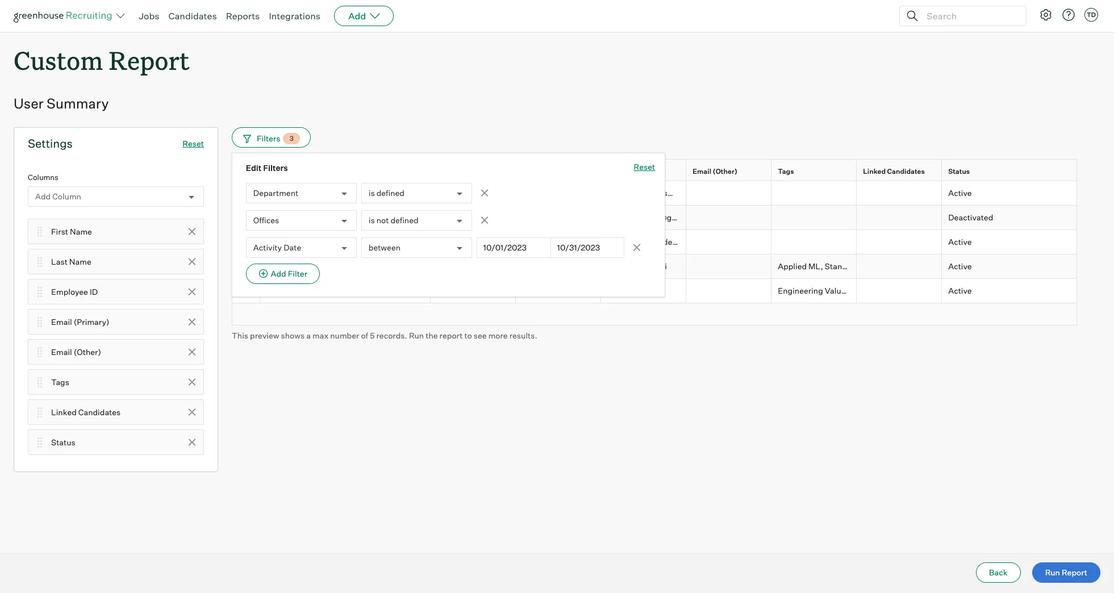 Task type: locate. For each thing, give the bounding box(es) containing it.
0 vertical spatial name
[[283, 167, 303, 176]]

first inside row
[[267, 167, 282, 176]]

1 vertical spatial first name
[[51, 227, 92, 236]]

first name
[[267, 167, 303, 176], [51, 227, 92, 236]]

0 horizontal spatial coding,
[[956, 286, 985, 295]]

1 vertical spatial run
[[1046, 568, 1061, 577]]

linked
[[863, 167, 886, 176], [51, 407, 77, 417]]

1 horizontal spatial report
[[1062, 568, 1088, 577]]

0 vertical spatial (other)
[[713, 167, 738, 176]]

1 horizontal spatial standard
[[987, 286, 1022, 295]]

column header
[[516, 160, 601, 181]]

5 row from the top
[[232, 255, 1078, 279]]

1 vertical spatial linked
[[51, 407, 77, 417]]

reset up david.abrahams@adept.ai
[[634, 162, 655, 172]]

swe left sw at the right top of page
[[1054, 286, 1072, 295]]

1 is from the top
[[369, 188, 375, 198]]

row up david.abrahams@adept.ai
[[232, 159, 1078, 184]]

0 horizontal spatial first name
[[51, 227, 92, 236]]

is for is not defined
[[369, 216, 375, 225]]

(primary)
[[628, 167, 660, 176], [74, 317, 109, 327]]

1 horizontal spatial swe
[[1054, 286, 1072, 295]]

0 vertical spatial linked
[[863, 167, 886, 176]]

email (primary) down employee id on the left of the page
[[51, 317, 109, 327]]

margaret
[[267, 213, 301, 222]]

add column
[[35, 192, 81, 201]]

reset for edit filters
[[634, 162, 655, 172]]

row
[[232, 159, 1078, 184], [232, 181, 1078, 206], [232, 206, 1078, 230], [232, 230, 1078, 255], [232, 255, 1078, 279], [232, 279, 1115, 303]]

0 vertical spatial report
[[109, 43, 190, 77]]

report
[[440, 331, 463, 340]]

active up deactivated
[[949, 188, 972, 198]]

run report
[[1046, 568, 1088, 577]]

2 vertical spatial name
[[69, 257, 91, 266]]

the
[[426, 331, 438, 340]]

add inside add popup button
[[349, 10, 366, 22]]

row group
[[232, 181, 1115, 303]]

0 vertical spatial email (other)
[[693, 167, 738, 176]]

edit
[[246, 163, 262, 173]]

0 horizontal spatial reset link
[[183, 139, 204, 148]]

name right "last"
[[69, 257, 91, 266]]

row containing 4
[[232, 255, 1078, 279]]

add
[[349, 10, 366, 22], [35, 192, 51, 201], [271, 269, 286, 279]]

report inside button
[[1062, 568, 1088, 577]]

1 horizontal spatial reset
[[634, 162, 655, 172]]

0 vertical spatial defined
[[377, 188, 405, 198]]

tags inside column header
[[778, 167, 794, 176]]

filters right edit
[[263, 163, 288, 173]]

0 vertical spatial standard
[[825, 261, 860, 271]]

defined up is not defined
[[377, 188, 405, 198]]

3
[[290, 134, 294, 143], [243, 237, 248, 247]]

1 vertical spatial name
[[70, 227, 92, 236]]

swe left coding
[[892, 261, 910, 271]]

1 horizontal spatial run
[[1046, 568, 1061, 577]]

0 horizontal spatial candidates
[[78, 407, 121, 417]]

2 adams from the top
[[437, 237, 463, 247]]

0 vertical spatial (primary)
[[628, 167, 660, 176]]

1 vertical spatial filters
[[263, 163, 288, 173]]

last name
[[51, 257, 91, 266]]

not
[[377, 216, 389, 225]]

columns
[[28, 173, 58, 182]]

1 adams from the top
[[437, 213, 463, 222]]

2 horizontal spatial add
[[349, 10, 366, 22]]

3 active from the top
[[949, 261, 972, 271]]

activity
[[253, 243, 282, 253]]

first up "last"
[[51, 227, 68, 236]]

defined
[[377, 188, 405, 198], [391, 216, 419, 225]]

column
[[52, 192, 81, 201]]

4 active from the top
[[949, 286, 972, 295]]

first right edit
[[267, 167, 282, 176]]

row up the meg.adams@adept.ai
[[232, 206, 1078, 230]]

1 horizontal spatial tags
[[778, 167, 794, 176]]

0 vertical spatial first name
[[267, 167, 303, 176]]

3 row from the top
[[232, 206, 1078, 230]]

1 horizontal spatial email (other)
[[693, 167, 738, 176]]

0 vertical spatial first
[[267, 167, 282, 176]]

applied ml, standard screen, swe coding
[[778, 261, 938, 271]]

filter
[[288, 269, 308, 279]]

is not defined
[[369, 216, 419, 225]]

values
[[825, 286, 850, 295]]

1 vertical spatial (other)
[[74, 347, 101, 357]]

active for inigo@adept.ai
[[949, 286, 972, 295]]

1 vertical spatial (primary)
[[74, 317, 109, 327]]

active for rohan@adept.ai
[[949, 261, 972, 271]]

first name up last name
[[51, 227, 92, 236]]

filters
[[257, 134, 280, 143], [263, 163, 288, 173]]

abrahams
[[437, 188, 476, 198]]

run right back
[[1046, 568, 1061, 577]]

cell
[[516, 181, 601, 206], [687, 181, 772, 206], [772, 181, 857, 206], [857, 181, 942, 206], [516, 206, 601, 230], [687, 206, 772, 230], [772, 206, 857, 230], [857, 206, 942, 230], [516, 230, 601, 255], [687, 230, 772, 255], [772, 230, 857, 255], [857, 230, 942, 255], [431, 255, 516, 279], [516, 255, 601, 279], [687, 255, 772, 279], [857, 255, 942, 279], [232, 279, 260, 303], [431, 279, 516, 303], [516, 279, 601, 303], [687, 279, 772, 303], [857, 279, 942, 303]]

records.
[[377, 331, 407, 340]]

(other) inside column header
[[713, 167, 738, 176]]

filters right filter icon at left
[[257, 134, 280, 143]]

1 horizontal spatial linked
[[863, 167, 886, 176]]

1 horizontal spatial (other)
[[713, 167, 738, 176]]

rohan@adept.ai
[[608, 261, 667, 271]]

reset link
[[183, 139, 204, 148], [634, 162, 655, 174]]

report
[[109, 43, 190, 77], [1062, 568, 1088, 577]]

1 active from the top
[[949, 188, 972, 198]]

number
[[330, 331, 359, 340]]

row down megadams40@gmail.com
[[232, 230, 1078, 255]]

6 row from the top
[[232, 279, 1115, 303]]

tags
[[778, 167, 794, 176], [51, 377, 69, 387]]

1 horizontal spatial status
[[949, 167, 970, 176]]

is for is defined
[[369, 188, 375, 198]]

0 horizontal spatial report
[[109, 43, 190, 77]]

active down deactivated
[[949, 237, 972, 247]]

is defined
[[369, 188, 405, 198]]

3 left the activity
[[243, 237, 248, 247]]

1 vertical spatial reset
[[634, 162, 655, 172]]

0 vertical spatial candidates
[[169, 10, 217, 22]]

row down rohan@adept.ai
[[232, 279, 1115, 303]]

0 vertical spatial email (primary)
[[608, 167, 660, 176]]

sense,
[[891, 286, 916, 295]]

0 horizontal spatial add
[[35, 192, 51, 201]]

(primary) up david.abrahams@adept.ai
[[628, 167, 660, 176]]

1 vertical spatial report
[[1062, 568, 1088, 577]]

0 vertical spatial adams
[[437, 213, 463, 222]]

0 vertical spatial run
[[409, 331, 424, 340]]

active right front
[[949, 286, 972, 295]]

0 horizontal spatial reset
[[183, 139, 204, 148]]

custom
[[14, 43, 103, 77]]

1 horizontal spatial coding,
[[1073, 286, 1103, 295]]

(primary) inside column header
[[628, 167, 660, 176]]

end
[[940, 286, 954, 295]]

a
[[306, 331, 311, 340]]

0 horizontal spatial first
[[51, 227, 68, 236]]

1 horizontal spatial reset link
[[634, 162, 655, 174]]

see
[[474, 331, 487, 340]]

table
[[232, 159, 1115, 325]]

3 right filter icon at left
[[290, 134, 294, 143]]

0 vertical spatial reset
[[183, 139, 204, 148]]

0 horizontal spatial 3
[[243, 237, 248, 247]]

last
[[51, 257, 68, 266]]

0 horizontal spatial screen,
[[861, 261, 890, 271]]

row group containing 1
[[232, 181, 1115, 303]]

status
[[949, 167, 970, 176], [51, 437, 75, 447]]

row down the meg.adams@adept.ai
[[232, 255, 1078, 279]]

email (other)
[[693, 167, 738, 176], [51, 347, 101, 357]]

coding,
[[956, 286, 985, 295], [1073, 286, 1103, 295]]

0 horizontal spatial linked candidates
[[51, 407, 121, 417]]

is up is not defined
[[369, 188, 375, 198]]

1 row from the top
[[232, 159, 1078, 184]]

report for run report
[[1062, 568, 1088, 577]]

run inside button
[[1046, 568, 1061, 577]]

1 horizontal spatial 3
[[290, 134, 294, 143]]

email (primary) inside email (primary) column header
[[608, 167, 660, 176]]

2 is from the top
[[369, 216, 375, 225]]

0 horizontal spatial status
[[51, 437, 75, 447]]

this
[[232, 331, 248, 340]]

first
[[267, 167, 282, 176], [51, 227, 68, 236]]

linked candidates
[[863, 167, 925, 176], [51, 407, 121, 417]]

back button
[[977, 563, 1021, 583]]

2 coding, from the left
[[1073, 286, 1103, 295]]

1 horizontal spatial email (primary)
[[608, 167, 660, 176]]

4 row from the top
[[232, 230, 1078, 255]]

(other)
[[713, 167, 738, 176], [74, 347, 101, 357]]

2 horizontal spatial candidates
[[888, 167, 925, 176]]

1 vertical spatial is
[[369, 216, 375, 225]]

coding, left sw at the right top of page
[[1073, 286, 1103, 295]]

2 vertical spatial add
[[271, 269, 286, 279]]

active up end
[[949, 261, 972, 271]]

candidates
[[169, 10, 217, 22], [888, 167, 925, 176], [78, 407, 121, 417]]

reset
[[183, 139, 204, 148], [634, 162, 655, 172]]

screen,
[[861, 261, 890, 271], [1023, 286, 1052, 295]]

linked candidates inside column header
[[863, 167, 925, 176]]

add button
[[334, 6, 394, 26]]

1 vertical spatial 3
[[243, 237, 248, 247]]

(primary) down the id
[[74, 317, 109, 327]]

email (other) column header
[[687, 160, 774, 184]]

name
[[283, 167, 303, 176], [70, 227, 92, 236], [69, 257, 91, 266]]

2 row from the top
[[232, 181, 1078, 206]]

is
[[369, 188, 375, 198], [369, 216, 375, 225]]

td
[[1087, 11, 1096, 19]]

add inside add filter "button"
[[271, 269, 286, 279]]

summary
[[47, 95, 109, 112]]

0 vertical spatial tags
[[778, 167, 794, 176]]

filter image
[[242, 134, 251, 143]]

0 vertical spatial reset link
[[183, 139, 204, 148]]

row up megadams40@gmail.com
[[232, 181, 1078, 206]]

0 horizontal spatial email (primary)
[[51, 317, 109, 327]]

1 horizontal spatial add
[[271, 269, 286, 279]]

reset left filter icon at left
[[183, 139, 204, 148]]

1 vertical spatial email (primary)
[[51, 317, 109, 327]]

active
[[949, 188, 972, 198], [949, 237, 972, 247], [949, 261, 972, 271], [949, 286, 972, 295]]

run left the in the left of the page
[[409, 331, 424, 340]]

back
[[990, 568, 1008, 577]]

0 vertical spatial swe
[[892, 261, 910, 271]]

adams for megadams40@gmail.com
[[437, 213, 463, 222]]

email (primary) up david.abrahams@adept.ai
[[608, 167, 660, 176]]

coding, right end
[[956, 286, 985, 295]]

0 horizontal spatial email (other)
[[51, 347, 101, 357]]

2 vertical spatial candidates
[[78, 407, 121, 417]]

defined right not at the left top of page
[[391, 216, 419, 225]]

name up david
[[283, 167, 303, 176]]

email (other) inside column header
[[693, 167, 738, 176]]

user
[[14, 95, 44, 112]]

0 vertical spatial linked candidates
[[863, 167, 925, 176]]

1 horizontal spatial linked candidates
[[863, 167, 925, 176]]

1 vertical spatial standard
[[987, 286, 1022, 295]]

1 vertical spatial screen,
[[1023, 286, 1052, 295]]

1 vertical spatial reset link
[[634, 162, 655, 174]]

10/01/2023
[[484, 243, 527, 252]]

1 vertical spatial add
[[35, 192, 51, 201]]

is left not at the left top of page
[[369, 216, 375, 225]]

0 vertical spatial status
[[949, 167, 970, 176]]

first name up david
[[267, 167, 303, 176]]

1 vertical spatial email (other)
[[51, 347, 101, 357]]

1 horizontal spatial screen,
[[1023, 286, 1052, 295]]

1 vertical spatial candidates
[[888, 167, 925, 176]]

1 vertical spatial adams
[[437, 237, 463, 247]]

shows
[[281, 331, 305, 340]]

reset link left filter icon at left
[[183, 139, 204, 148]]

1 horizontal spatial first
[[267, 167, 282, 176]]

engineering
[[778, 286, 823, 295]]

row containing 2
[[232, 206, 1078, 230]]

0 vertical spatial screen,
[[861, 261, 890, 271]]

name up last name
[[70, 227, 92, 236]]

1 vertical spatial status
[[51, 437, 75, 447]]

0 vertical spatial add
[[349, 10, 366, 22]]

0 horizontal spatial linked
[[51, 407, 77, 417]]

reset link up david.abrahams@adept.ai
[[634, 162, 655, 174]]

1 horizontal spatial (primary)
[[628, 167, 660, 176]]

2 active from the top
[[949, 237, 972, 247]]

email (primary)
[[608, 167, 660, 176], [51, 317, 109, 327]]

to
[[465, 331, 472, 340]]

1 vertical spatial tags
[[51, 377, 69, 387]]

custom report
[[14, 43, 190, 77]]

0 vertical spatial is
[[369, 188, 375, 198]]

reports
[[226, 10, 260, 22]]

1 vertical spatial first
[[51, 227, 68, 236]]



Task type: describe. For each thing, give the bounding box(es) containing it.
coding
[[912, 261, 938, 271]]

row containing iñigo
[[232, 279, 1115, 303]]

email inside email (primary) column header
[[608, 167, 626, 176]]

add for add column
[[35, 192, 51, 201]]

2
[[243, 213, 248, 222]]

active for meg.adams@adept.ai
[[949, 237, 972, 247]]

david
[[267, 188, 288, 198]]

status inside row
[[949, 167, 970, 176]]

4 cell
[[232, 255, 260, 279]]

david.abrahams@adept.ai
[[608, 188, 706, 198]]

add for add
[[349, 10, 366, 22]]

row containing 1
[[232, 181, 1078, 206]]

id
[[90, 287, 98, 297]]

Search text field
[[924, 8, 1016, 24]]

edit filters
[[246, 163, 288, 173]]

meg.adams@adept.ai
[[608, 237, 690, 247]]

reset link for edit filters
[[634, 162, 655, 174]]

meg
[[267, 237, 283, 247]]

candidates link
[[169, 10, 217, 22]]

add filter
[[271, 269, 308, 279]]

department
[[253, 188, 299, 198]]

active for david.abrahams@adept.ai
[[949, 188, 972, 198]]

front
[[918, 286, 938, 295]]

iñigo
[[267, 286, 285, 295]]

0 horizontal spatial tags
[[51, 377, 69, 387]]

engineering values & product sense, front end coding, standard screen, swe coding, sw
[[778, 286, 1115, 295]]

sw
[[1104, 286, 1115, 295]]

employee
[[51, 287, 88, 297]]

report for custom report
[[109, 43, 190, 77]]

deactivated
[[949, 213, 994, 222]]

1 cell
[[232, 181, 260, 206]]

reset for settings
[[183, 139, 204, 148]]

ml,
[[809, 261, 824, 271]]

0 vertical spatial filters
[[257, 134, 280, 143]]

product
[[859, 286, 889, 295]]

3 cell
[[232, 230, 260, 255]]

2 cell
[[232, 206, 260, 230]]

inigo@adept.ai
[[608, 286, 664, 295]]

0 horizontal spatial swe
[[892, 261, 910, 271]]

settings
[[28, 137, 73, 151]]

activity date
[[253, 243, 301, 253]]

email (primary) column header
[[601, 160, 689, 184]]

4
[[243, 261, 248, 271]]

add filter button
[[246, 264, 320, 284]]

1 coding, from the left
[[956, 286, 985, 295]]

rohan
[[267, 261, 291, 271]]

of
[[361, 331, 368, 340]]

preview
[[250, 331, 279, 340]]

1
[[244, 188, 247, 198]]

megadams40@gmail.com
[[608, 213, 706, 222]]

results.
[[510, 331, 538, 340]]

applied
[[778, 261, 807, 271]]

add for add filter
[[271, 269, 286, 279]]

5
[[370, 331, 375, 340]]

email inside email (other) column header
[[693, 167, 712, 176]]

0 horizontal spatial standard
[[825, 261, 860, 271]]

inigo@adept.ai cell
[[601, 279, 687, 303]]

adams for meg.adams@adept.ai
[[437, 237, 463, 247]]

linked candidates column header
[[857, 160, 945, 184]]

employee id
[[51, 287, 98, 297]]

candidates inside linked candidates column header
[[888, 167, 925, 176]]

greenhouse recruiting image
[[14, 9, 116, 23]]

0 horizontal spatial (other)
[[74, 347, 101, 357]]

1 horizontal spatial candidates
[[169, 10, 217, 22]]

1 vertical spatial defined
[[391, 216, 419, 225]]

10/31/2023
[[557, 243, 600, 252]]

1 vertical spatial linked candidates
[[51, 407, 121, 417]]

offices
[[253, 216, 279, 225]]

configure image
[[1040, 8, 1053, 22]]

table containing 1
[[232, 159, 1115, 325]]

between
[[369, 243, 401, 253]]

&
[[852, 286, 858, 295]]

0 vertical spatial 3
[[290, 134, 294, 143]]

td button
[[1085, 8, 1099, 22]]

this preview shows a max number of 5 records. run the report to see more results.
[[232, 331, 538, 340]]

3 inside cell
[[243, 237, 248, 247]]

user summary
[[14, 95, 109, 112]]

reset link for settings
[[183, 139, 204, 148]]

0 horizontal spatial run
[[409, 331, 424, 340]]

td button
[[1083, 6, 1101, 24]]

reports link
[[226, 10, 260, 22]]

row containing first name
[[232, 159, 1078, 184]]

tags column header
[[772, 160, 859, 184]]

integrations
[[269, 10, 321, 22]]

run report button
[[1033, 563, 1101, 583]]

more
[[489, 331, 508, 340]]

integrations link
[[269, 10, 321, 22]]

0 horizontal spatial (primary)
[[74, 317, 109, 327]]

1 vertical spatial swe
[[1054, 286, 1072, 295]]

row containing 3
[[232, 230, 1078, 255]]

max
[[313, 331, 329, 340]]

date
[[284, 243, 301, 253]]

jobs
[[139, 10, 159, 22]]

linked inside column header
[[863, 167, 886, 176]]

jobs link
[[139, 10, 159, 22]]

1 horizontal spatial first name
[[267, 167, 303, 176]]



Task type: vqa. For each thing, say whether or not it's contained in the screenshot.
Reached Milestone element
no



